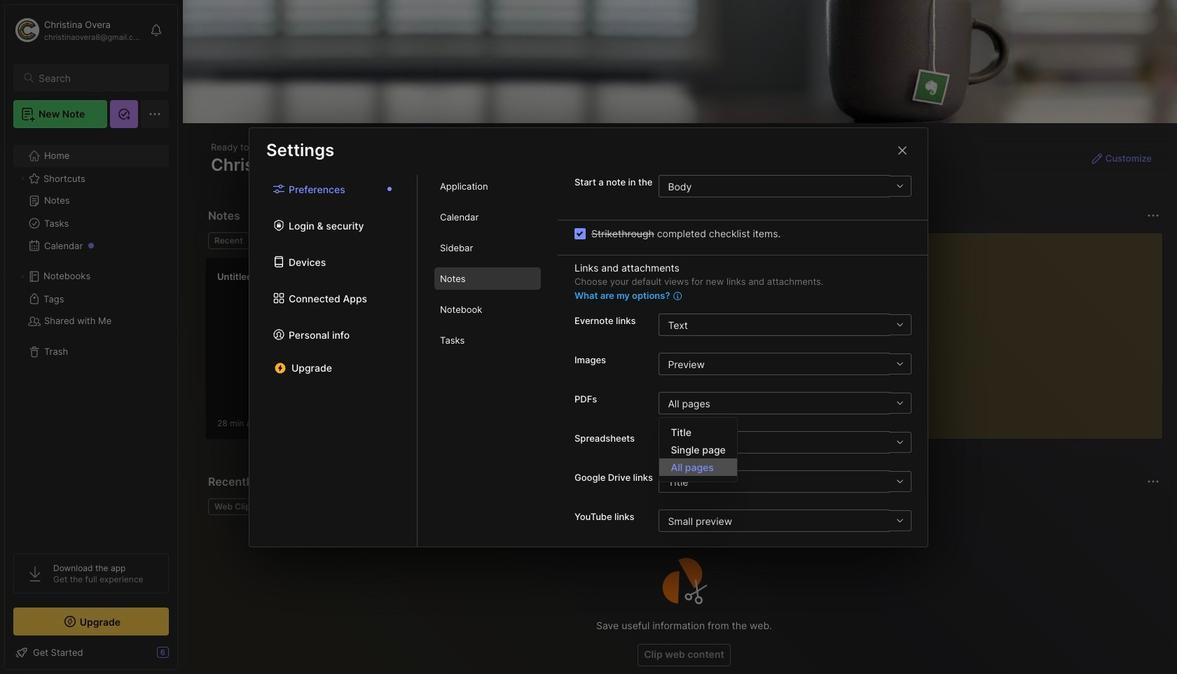 Task type: describe. For each thing, give the bounding box(es) containing it.
dropdown list menu
[[660, 424, 737, 477]]

none search field inside the main element
[[39, 69, 156, 86]]

Choose default view option for Spreadsheets field
[[659, 432, 911, 454]]

Start a new note in the body or title. field
[[659, 175, 912, 198]]

expand notebooks image
[[18, 273, 27, 281]]

main element
[[0, 0, 182, 675]]

Choose default view option for PDFs field
[[659, 392, 911, 415]]

Choose default view option for Images field
[[659, 353, 911, 376]]



Task type: locate. For each thing, give the bounding box(es) containing it.
tab
[[434, 175, 541, 198], [434, 206, 541, 228], [208, 233, 249, 249], [255, 233, 312, 249], [434, 237, 541, 259], [434, 268, 541, 290], [434, 299, 541, 321], [434, 329, 541, 352], [208, 499, 262, 516]]

Choose default view option for Google Drive links field
[[659, 471, 911, 493]]

tree
[[5, 137, 177, 542]]

None search field
[[39, 69, 156, 86]]

tab list
[[249, 175, 418, 547], [418, 175, 558, 547], [208, 233, 833, 249]]

close image
[[894, 142, 911, 159]]

tree inside the main element
[[5, 137, 177, 542]]

Choose default view option for Evernote links field
[[659, 314, 911, 336]]

Search text field
[[39, 71, 156, 85]]

menu item
[[660, 459, 737, 477]]

row group
[[205, 258, 710, 449]]

Select30 checkbox
[[575, 228, 586, 239]]

Choose default view option for YouTube links field
[[659, 510, 911, 533]]

Start writing… text field
[[867, 233, 1162, 428]]



Task type: vqa. For each thing, say whether or not it's contained in the screenshot.
bottom tag
no



